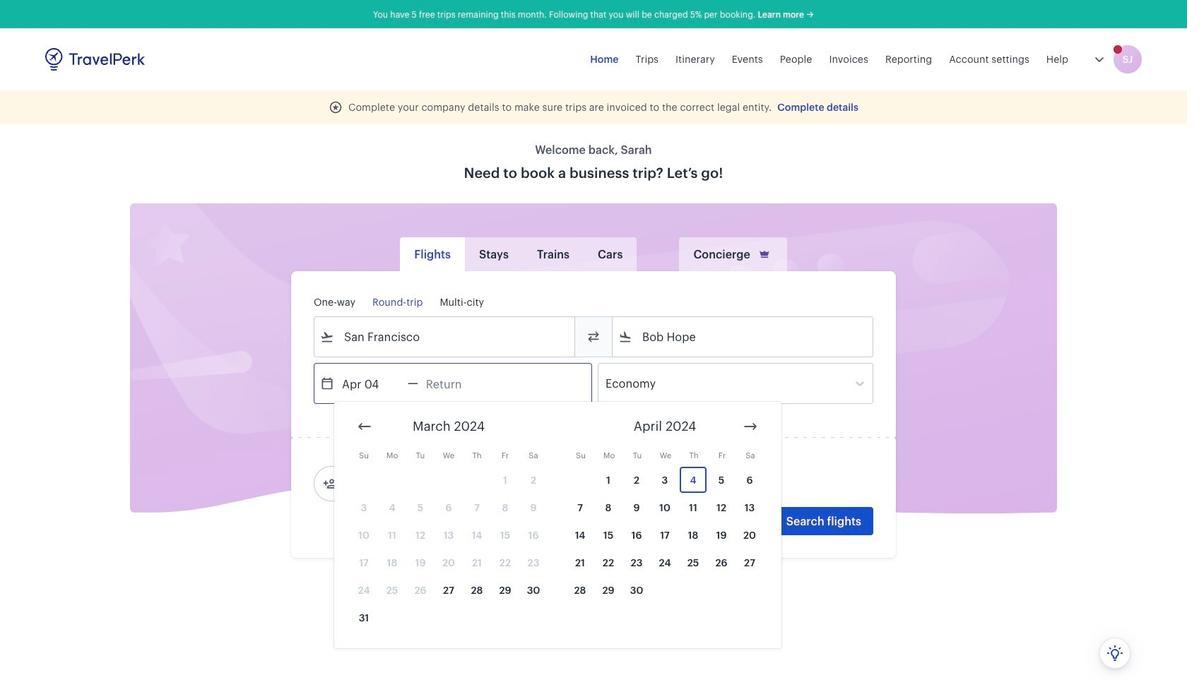 Task type: locate. For each thing, give the bounding box(es) containing it.
choose friday, april 26, 2024 as your check-out date. it's available. image
[[708, 550, 735, 576]]

calendar application
[[334, 402, 1187, 649]]

choose friday, april 5, 2024 as your check-out date. it's available. image
[[708, 467, 735, 493]]

Return text field
[[418, 364, 492, 404]]

choose saturday, april 27, 2024 as your check-out date. it's available. image
[[736, 550, 763, 576]]

move forward to switch to the next month. image
[[742, 418, 759, 435]]

Add first traveler search field
[[337, 473, 484, 495]]

Depart text field
[[334, 364, 408, 404]]

choose saturday, april 13, 2024 as your check-out date. it's available. image
[[736, 495, 763, 521]]

To search field
[[633, 326, 854, 348]]



Task type: describe. For each thing, give the bounding box(es) containing it.
choose friday, april 12, 2024 as your check-out date. it's available. image
[[708, 495, 735, 521]]

choose saturday, april 20, 2024 as your check-out date. it's available. image
[[736, 522, 763, 548]]

choose saturday, april 6, 2024 as your check-out date. it's available. image
[[736, 467, 763, 493]]

From search field
[[334, 326, 556, 348]]

choose friday, april 19, 2024 as your check-out date. it's available. image
[[708, 522, 735, 548]]

move backward to switch to the previous month. image
[[356, 418, 373, 435]]



